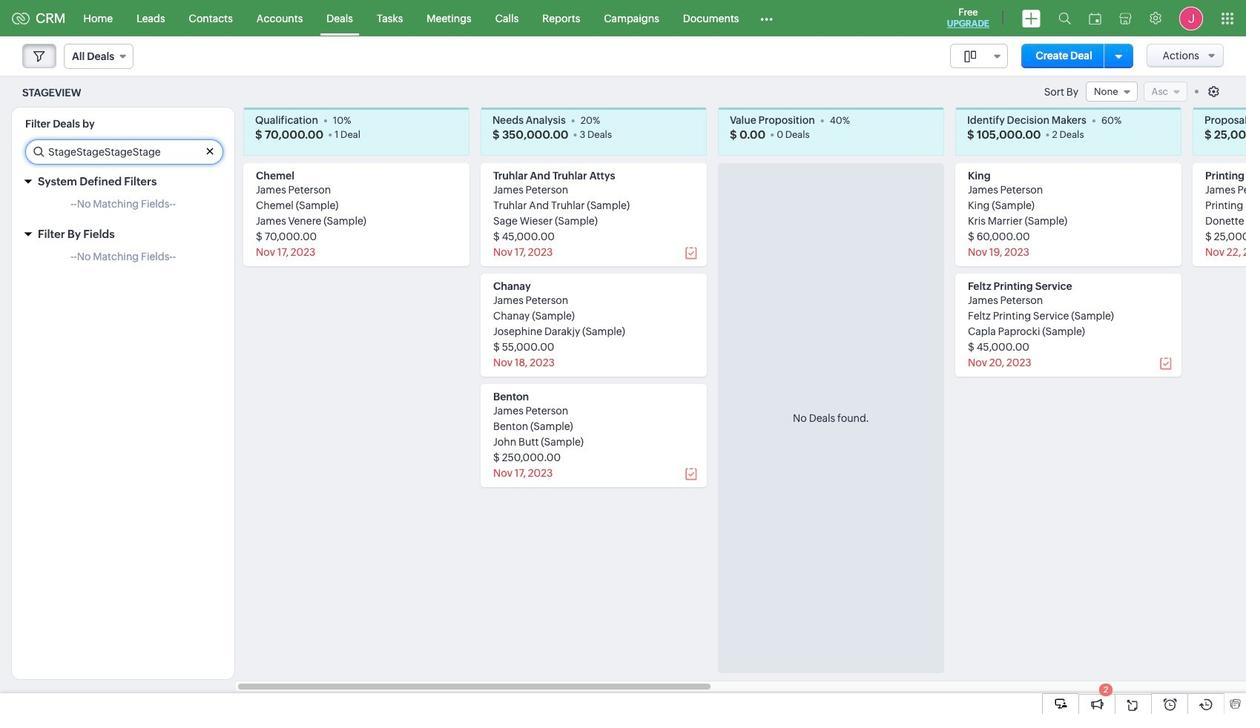Task type: describe. For each thing, give the bounding box(es) containing it.
profile image
[[1180, 6, 1204, 30]]

search image
[[1059, 12, 1072, 24]]

profile element
[[1171, 0, 1213, 36]]

Other Modules field
[[751, 6, 783, 30]]

create menu image
[[1023, 9, 1041, 27]]

logo image
[[12, 12, 30, 24]]

calendar image
[[1089, 12, 1102, 24]]

search element
[[1050, 0, 1080, 36]]

2 region from the top
[[12, 247, 235, 274]]

create menu element
[[1014, 0, 1050, 36]]

Search text field
[[26, 140, 223, 164]]

1 region from the top
[[12, 194, 235, 221]]



Task type: locate. For each thing, give the bounding box(es) containing it.
None field
[[64, 44, 134, 69], [950, 44, 1008, 68], [1086, 82, 1138, 102], [64, 44, 134, 69], [1086, 82, 1138, 102]]

size image
[[965, 50, 976, 63]]

none field size
[[950, 44, 1008, 68]]

0 vertical spatial region
[[12, 194, 235, 221]]

1 vertical spatial region
[[12, 247, 235, 274]]

region
[[12, 194, 235, 221], [12, 247, 235, 274]]



